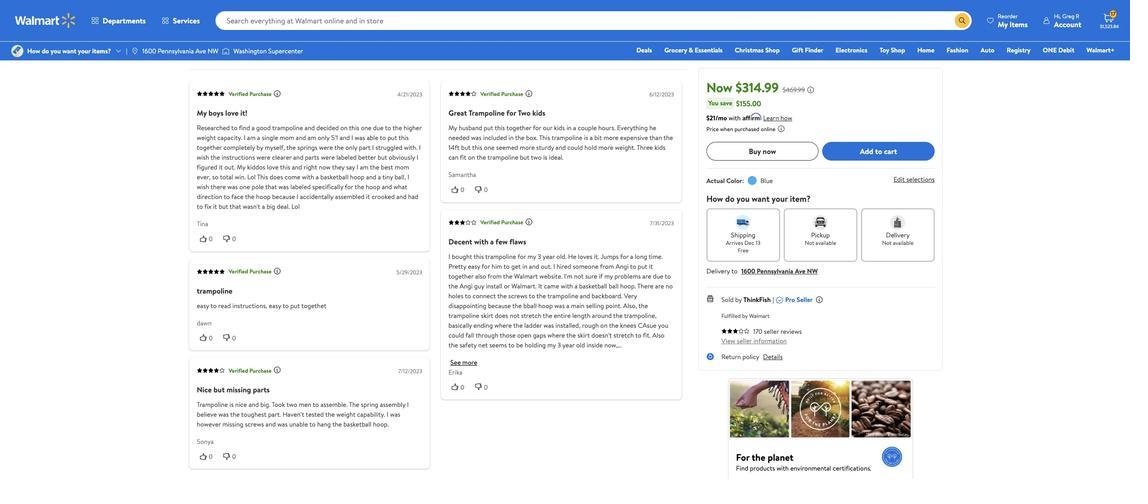 Task type: describe. For each thing, give the bounding box(es) containing it.
2 vertical spatial my
[[548, 340, 556, 350]]

i right 5'1 at the top left of page
[[352, 133, 353, 142]]

to up bball
[[529, 291, 535, 301]]

2 horizontal spatial in
[[567, 123, 572, 133]]

shop for toy shop
[[891, 45, 906, 55]]

the up trampoline,
[[639, 301, 648, 310]]

put inside i bought this trampoline for my 3 year old. he loves it. jumps for a long time. pretty easy for him to get in and out. i hired someone from angi to put it together also from the walmart website. i'm not sure if my problems are due to the angi guy install or walmart. it came with a basketball ball hoop. there are no holes to connect the screws to the trampoline and backboard. very disappointing because the bball hoop was a main selling point. also, the trampoline skirt does not stretch the entire length around the trampoline, basically ending where the ladder was installed, rough on the knees casue you could fall through those open gaps where the skirt doesn't stretch to fit.  also the safety net seems to be holding my 3 year old inside now,...
[[638, 262, 648, 271]]

do for how do you want your items?
[[42, 46, 49, 56]]

the down 5'1 at the top left of page
[[335, 143, 344, 152]]

a left long
[[631, 252, 634, 261]]

0 horizontal spatial stretch
[[521, 311, 542, 320]]

this inside my husband put this together for our kids in a couple hours. everything he needed was included in the box. this trampoline is a bit more expensive than the 14ft but this one seemed more sturdy and could hold more weight. three kids can fit on the trampoline but two is ideal.
[[539, 133, 550, 142]]

 image for 1600
[[131, 47, 139, 55]]

two inside my husband put this together for our kids in a couple hours. everything he needed was included in the box. this trampoline is a bit more expensive than the 14ft but this one seemed more sturdy and could hold more weight. three kids can fit on the trampoline but two is ideal.
[[531, 153, 542, 162]]

(7) for ladder (7)
[[404, 42, 412, 51]]

it right fix
[[213, 202, 217, 211]]

one debit
[[1043, 45, 1075, 55]]

1 horizontal spatial ave
[[795, 267, 806, 276]]

return
[[722, 353, 741, 362]]

it up total
[[219, 163, 223, 172]]

your for items?
[[78, 46, 91, 56]]

see for see more
[[451, 358, 461, 367]]

3.1235 stars out of 5, based on 170 seller reviews element
[[722, 329, 750, 334]]

a right find
[[252, 123, 255, 133]]

there
[[638, 281, 654, 291]]

1 horizontal spatial are
[[656, 281, 664, 291]]

and right 5'1 at the top left of page
[[340, 133, 350, 142]]

now
[[707, 78, 733, 97]]

seller
[[797, 295, 813, 305]]

reorder
[[998, 12, 1018, 20]]

pickup
[[812, 231, 830, 240]]

0 horizontal spatial 1600
[[142, 46, 156, 56]]

and left tiny
[[366, 172, 377, 182]]

ladder
[[383, 42, 403, 51]]

0 vertical spatial where
[[495, 321, 512, 330]]

to up disappointing
[[465, 291, 471, 301]]

single
[[262, 133, 278, 142]]

to up "problems"
[[630, 262, 637, 271]]

delivery for to
[[707, 267, 730, 276]]

a left bit
[[590, 133, 593, 142]]

the left entire
[[543, 311, 553, 320]]

i left hired
[[554, 262, 555, 271]]

1 vertical spatial that
[[230, 202, 241, 211]]

pro seller info image
[[816, 296, 824, 304]]

struggled
[[376, 143, 403, 152]]

the left bball
[[513, 301, 522, 310]]

edit selections
[[894, 175, 935, 184]]

right
[[304, 163, 317, 172]]

to left the face
[[224, 192, 230, 202]]

shop for christmas shop
[[766, 45, 780, 55]]

0 vertical spatial from
[[600, 262, 614, 271]]

2 horizontal spatial kids
[[655, 143, 666, 152]]

and right get
[[529, 262, 540, 271]]

0 horizontal spatial skirt
[[481, 311, 494, 320]]

details button
[[764, 353, 783, 362]]

the up or
[[503, 272, 513, 281]]

to left fix
[[197, 202, 203, 211]]

toughest
[[241, 410, 267, 419]]

purchased
[[735, 125, 760, 133]]

i right ball, in the top of the page
[[408, 172, 410, 182]]

with inside i bought this trampoline for my 3 year old. he loves it. jumps for a long time. pretty easy for him to get in and out. i hired someone from angi to put it together also from the walmart website. i'm not sure if my problems are due to the angi guy install or walmart. it came with a basketball ball hoop. there are no holes to connect the screws to the trampoline and backboard. very disappointing because the bball hoop was a main selling point. also, the trampoline skirt does not stretch the entire length around the trampoline, basically ending where the ladder was installed, rough on the knees casue you could fall through those open gaps where the skirt doesn't stretch to fit.  also the safety net seems to be holding my 3 year old inside now,...
[[561, 281, 573, 291]]

ideal.
[[549, 153, 564, 162]]

(20)
[[394, 23, 406, 33]]

wasn't
[[243, 202, 260, 211]]

trampoline up him
[[486, 252, 516, 261]]

put inside researched to find a good trampoline and decided on this one due to the higher weight capacity. i am a single mom and am only 5'1 and i was able to put this together completely by myself, the springs were the only part i struggled with. i wish the instructions were clearer and parts were labeled better but obviously i figured it out. my kiddos love this and right now they say i am the best mom ever, so total win. lol this does come with a basketball hoop and a tiny ball, i wish there was one pole that was labeled specifically for the hoop and what direction to face the hoop because i accidentally assembled it crooked and had to fix it but that wasn't a big deal. lol
[[388, 133, 397, 142]]

verified purchase for nice but missing parts
[[229, 367, 272, 375]]

easy inside i bought this trampoline for my 3 year old. he loves it. jumps for a long time. pretty easy for him to get in and out. i hired someone from angi to put it together also from the walmart website. i'm not sure if my problems are due to the angi guy install or walmart. it came with a basketball ball hoop. there are no holes to connect the screws to the trampoline and backboard. very disappointing because the bball hoop was a main selling point. also, the trampoline skirt does not stretch the entire length around the trampoline, basically ending where the ladder was installed, rough on the knees casue you could fall through those open gaps where the skirt doesn't stretch to fit.  also the safety net seems to be holding my 3 year old inside now,...
[[468, 262, 480, 271]]

casue
[[638, 321, 657, 330]]

(15) inside list
[[523, 23, 533, 33]]

and inside my husband put this together for our kids in a couple hours. everything he needed was included in the box. this trampoline is a bit more expensive than the 14ft but this one seemed more sturdy and could hold more weight. three kids can fit on the trampoline but two is ideal.
[[556, 143, 566, 152]]

christmas
[[735, 45, 764, 55]]

list item containing sturdiness
[[355, 21, 413, 36]]

weight inside researched to find a good trampoline and decided on this one due to the higher weight capacity. i am a single mom and am only 5'1 and i was able to put this together completely by myself, the springs were the only part i struggled with. i wish the instructions were clearer and parts were labeled better but obviously i figured it out. my kiddos love this and right now they say i am the best mom ever, so total win. lol this does come with a basketball hoop and a tiny ball, i wish there was one pole that was labeled specifically for the hoop and what direction to face the hoop because i accidentally assembled it crooked and had to fix it but that wasn't a big deal. lol
[[197, 133, 216, 142]]

0 vertical spatial angi
[[616, 262, 629, 271]]

and left decided
[[305, 123, 315, 133]]

verified purchase information image up easy to read instructions,  easy to put togethet in the left of the page
[[274, 268, 281, 275]]

a down right
[[316, 172, 319, 182]]

0 vertical spatial one
[[361, 123, 372, 133]]

list item containing value
[[239, 39, 279, 54]]

put left togethet
[[290, 301, 300, 310]]

this down clearer
[[280, 163, 290, 172]]

ever,
[[197, 172, 211, 182]]

0 horizontal spatial not
[[510, 311, 520, 320]]

was up part
[[355, 133, 365, 142]]

the left knees
[[609, 321, 619, 330]]

love inside researched to find a good trampoline and decided on this one due to the higher weight capacity. i am a single mom and am only 5'1 and i was able to put this together completely by myself, the springs were the only part i struggled with. i wish the instructions were clearer and parts were labeled better but obviously i figured it out. my kiddos love this and right now they say i am the best mom ever, so total win. lol this does come with a basketball hoop and a tiny ball, i wish there was one pole that was labeled specifically for the hoop and what direction to face the hoop because i accidentally assembled it crooked and had to fix it but that wasn't a big deal. lol
[[267, 163, 279, 172]]

1 horizontal spatial kids
[[554, 123, 565, 133]]

hoop down say
[[350, 172, 365, 182]]

the up assembled
[[355, 182, 364, 192]]

0 horizontal spatial easy
[[197, 301, 209, 310]]

this inside researched to find a good trampoline and decided on this one due to the higher weight capacity. i am a single mom and am only 5'1 and i was able to put this together completely by myself, the springs were the only part i struggled with. i wish the instructions were clearer and parts were labeled better but obviously i figured it out. my kiddos love this and right now they say i am the best mom ever, so total win. lol this does come with a basketball hoop and a tiny ball, i wish there was one pole that was labeled specifically for the hoop and what direction to face the hoop because i accidentally assembled it crooked and had to fix it but that wasn't a big deal. lol
[[257, 172, 268, 182]]

more up erika
[[463, 358, 478, 367]]

0 horizontal spatial 3
[[538, 252, 541, 261]]

0 horizontal spatial mom
[[280, 133, 294, 142]]

find
[[239, 123, 250, 133]]

you inside i bought this trampoline for my 3 year old. he loves it. jumps for a long time. pretty easy for him to get in and out. i hired someone from angi to put it together also from the walmart website. i'm not sure if my problems are due to the angi guy install or walmart. it came with a basketball ball hoop. there are no holes to connect the screws to the trampoline and backboard. very disappointing because the bball hoop was a main selling point. also, the trampoline skirt does not stretch the entire length around the trampoline, basically ending where the ladder was installed, rough on the knees casue you could fall through those open gaps where the skirt doesn't stretch to fit.  also the safety net seems to be holding my 3 year old inside now,...
[[658, 321, 669, 330]]

0 horizontal spatial |
[[126, 46, 127, 56]]

see more
[[451, 358, 478, 367]]

assembly
[[380, 400, 406, 410]]

0 vertical spatial nw
[[208, 46, 219, 56]]

the right "than"
[[664, 133, 673, 142]]

the up open
[[514, 321, 523, 330]]

more down box.
[[520, 143, 535, 152]]

1 horizontal spatial stretch
[[614, 331, 634, 340]]

pro
[[786, 295, 796, 305]]

for left two
[[507, 108, 516, 118]]

how for how do you want your item?
[[707, 193, 724, 205]]

out. inside researched to find a good trampoline and decided on this one due to the higher weight capacity. i am a single mom and am only 5'1 and i was able to put this together completely by myself, the springs were the only part i struggled with. i wish the instructions were clearer and parts were labeled better but obviously i figured it out. my kiddos love this and right now they say i am the best mom ever, so total win. lol this does come with a basketball hoop and a tiny ball, i wish there was one pole that was labeled specifically for the hoop and what direction to face the hoop because i accidentally assembled it crooked and had to fix it but that wasn't a big deal. lol
[[225, 163, 235, 172]]

to right "able"
[[380, 133, 386, 142]]

hi,
[[1055, 12, 1061, 20]]

delivery to 1600 pennsylvania ave nw
[[707, 267, 818, 276]]

bit
[[595, 133, 602, 142]]

my inside reorder my items
[[998, 19, 1008, 29]]

tested
[[306, 410, 324, 419]]

verified for my boys love it!
[[229, 90, 248, 98]]

verified purchase information image
[[274, 367, 281, 374]]

:
[[743, 176, 744, 186]]

hoop down pole
[[256, 192, 271, 202]]

long
[[635, 252, 648, 261]]

the up wasn't
[[245, 192, 255, 202]]

now inside researched to find a good trampoline and decided on this one due to the higher weight capacity. i am a single mom and am only 5'1 and i was able to put this together completely by myself, the springs were the only part i struggled with. i wish the instructions were clearer and parts were labeled better but obviously i figured it out. my kiddos love this and right now they say i am the best mom ever, so total win. lol this does come with a basketball hoop and a tiny ball, i wish there was one pole that was labeled specifically for the hoop and what direction to face the hoop because i accidentally assembled it crooked and had to fix it but that wasn't a big deal. lol
[[319, 163, 331, 172]]

verified purchase for my boys love it!
[[229, 90, 272, 98]]

add to cart
[[860, 146, 898, 156]]

the left box.
[[515, 133, 525, 142]]

pole
[[252, 182, 264, 192]]

more down hours.
[[604, 133, 619, 142]]

by for fulfilled
[[743, 312, 748, 320]]

how do you want your item?
[[707, 193, 811, 205]]

my inside my husband put this together for our kids in a couple hours. everything he needed was included in the box. this trampoline is a bit more expensive than the 14ft but this one seemed more sturdy and could hold more weight. three kids can fit on the trampoline but two is ideal.
[[449, 123, 457, 133]]

open
[[518, 331, 532, 340]]

the down point.
[[614, 311, 623, 320]]

1 horizontal spatial is
[[544, 153, 548, 162]]

trampoline down disappointing
[[449, 311, 480, 320]]

2 wish from the top
[[197, 182, 209, 192]]

seller for view
[[737, 337, 752, 346]]

ease
[[466, 23, 479, 33]]

gift finder link
[[788, 45, 828, 55]]

everything
[[617, 123, 648, 133]]

registry link
[[1003, 45, 1035, 55]]

home link
[[914, 45, 939, 55]]

could inside i bought this trampoline for my 3 year old. he loves it. jumps for a long time. pretty easy for him to get in and out. i hired someone from angi to put it together also from the walmart website. i'm not sure if my problems are due to the angi guy install or walmart. it came with a basketball ball hoop. there are no holes to connect the screws to the trampoline and backboard. very disappointing because the bball hoop was a main selling point. also, the trampoline skirt does not stretch the entire length around the trampoline, basically ending where the ladder was installed, rough on the knees casue you could fall through those open gaps where the skirt doesn't stretch to fit.  also the safety net seems to be holding my 3 year old inside now,...
[[449, 331, 464, 340]]

but right fix
[[219, 202, 228, 211]]

2 horizontal spatial am
[[360, 163, 369, 172]]

i right part
[[372, 143, 374, 152]]

arrives
[[726, 239, 744, 247]]

instructions (22)
[[297, 23, 344, 33]]

for left him
[[482, 262, 490, 271]]

0 horizontal spatial in
[[509, 133, 514, 142]]

to inside add to cart button
[[876, 146, 883, 156]]

online
[[761, 125, 776, 133]]

out. inside i bought this trampoline for my 3 year old. he loves it. jumps for a long time. pretty easy for him to get in and out. i hired someone from angi to put it together also from the walmart website. i'm not sure if my problems are due to the angi guy install or walmart. it came with a basketball ball hoop. there are no holes to connect the screws to the trampoline and backboard. very disappointing because the bball hoop was a main selling point. also, the trampoline skirt does not stretch the entire length around the trampoline, basically ending where the ladder was installed, rough on the knees casue you could fall through those open gaps where the skirt doesn't stretch to fit.  also the safety net seems to be holding my 3 year old inside now,...
[[541, 262, 552, 271]]

was down assembly
[[390, 410, 401, 419]]

0 vertical spatial lol
[[247, 172, 256, 182]]

was down part.
[[278, 420, 288, 429]]

this up part
[[349, 123, 359, 133]]

intent image for pickup image
[[813, 215, 828, 230]]

flaws
[[510, 236, 527, 247]]

do for how do you want your item?
[[726, 193, 735, 205]]

1 wish from the top
[[197, 153, 209, 162]]

christmas shop link
[[731, 45, 784, 55]]

ladder (7)
[[383, 42, 412, 51]]

part.
[[268, 410, 281, 419]]

with.
[[404, 143, 418, 152]]

0 horizontal spatial am
[[247, 133, 256, 142]]

figured
[[197, 163, 217, 172]]

1 vertical spatial year
[[563, 340, 575, 350]]

on inside i bought this trampoline for my 3 year old. he loves it. jumps for a long time. pretty easy for him to get in and out. i hired someone from angi to put it together also from the walmart website. i'm not sure if my problems are due to the angi guy install or walmart. it came with a basketball ball hoop. there are no holes to connect the screws to the trampoline and backboard. very disappointing because the bball hoop was a main selling point. also, the trampoline skirt does not stretch the entire length around the trampoline, basically ending where the ladder was installed, rough on the knees casue you could fall through those open gaps where the skirt doesn't stretch to fit.  also the safety net seems to be holding my 3 year old inside now,...
[[601, 321, 608, 330]]

1 vertical spatial where
[[548, 331, 565, 340]]

verified purchase information image for two
[[526, 90, 533, 97]]

14ft
[[449, 143, 460, 152]]

a left few
[[491, 236, 494, 247]]

was right believe
[[219, 410, 229, 419]]

how for how do you want your items?
[[27, 46, 40, 56]]

1 horizontal spatial labeled
[[337, 153, 357, 162]]

missing inside trampoline is nice and big.  took two men to assemble.  the spring assembly i believe was the toughest part.  haven't tested the weight capability.  i was however missing screws and was unable to hang the basketball hoop.
[[223, 420, 243, 429]]

nice
[[235, 400, 247, 410]]

verified for great trampoline for two kids
[[481, 90, 500, 98]]

 image for how
[[11, 45, 23, 57]]

0 vertical spatial not
[[574, 272, 584, 281]]

christmas shop
[[735, 45, 780, 55]]

departments button
[[83, 9, 154, 32]]

a left couple
[[573, 123, 577, 133]]

0 vertical spatial missing
[[227, 385, 251, 395]]

the up figured
[[211, 153, 220, 162]]

1 horizontal spatial walmart
[[750, 312, 770, 320]]

list containing kids
[[188, 21, 688, 36]]

the down better
[[370, 163, 380, 172]]

2 vertical spatial one
[[240, 182, 250, 192]]

was up the face
[[228, 182, 238, 192]]

what
[[394, 182, 408, 192]]

i right with.
[[419, 143, 421, 152]]

a up main
[[575, 281, 578, 291]]

around
[[592, 311, 612, 320]]

color
[[727, 176, 743, 186]]

purchase for trampoline
[[250, 268, 272, 276]]

net
[[479, 340, 488, 350]]

1 horizontal spatial skirt
[[578, 331, 590, 340]]

assembly
[[239, 23, 266, 33]]

screws inside trampoline is nice and big.  took two men to assemble.  the spring assembly i believe was the toughest part.  haven't tested the weight capability.  i was however missing screws and was unable to hang the basketball hoop.
[[245, 420, 264, 429]]

but up fit
[[461, 143, 471, 152]]

it!
[[241, 108, 248, 118]]

old.
[[557, 252, 567, 261]]

time.
[[649, 252, 663, 261]]

1 horizontal spatial mom
[[395, 163, 409, 172]]

services button
[[154, 9, 208, 32]]

for up get
[[518, 252, 526, 261]]

the down installed,
[[567, 331, 576, 340]]

basketball inside researched to find a good trampoline and decided on this one due to the higher weight capacity. i am a single mom and am only 5'1 and i was able to put this together completely by myself, the springs were the only part i struggled with. i wish the instructions were clearer and parts were labeled better but obviously i figured it out. my kiddos love this and right now they say i am the best mom ever, so total win. lol this does come with a basketball hoop and a tiny ball, i wish there was one pole that was labeled specifically for the hoop and what direction to face the hoop because i accidentally assembled it crooked and had to fix it but that wasn't a big deal. lol
[[321, 172, 349, 182]]

1 horizontal spatial easy
[[269, 301, 281, 310]]

delivery not available
[[883, 231, 914, 247]]

to up no
[[665, 272, 671, 281]]

more down bit
[[599, 143, 614, 152]]

the down the assemble.
[[326, 410, 335, 419]]

1 horizontal spatial |
[[773, 295, 774, 305]]

trampoline,
[[625, 311, 657, 320]]

1 horizontal spatial am
[[308, 133, 316, 142]]

the down nice
[[230, 410, 240, 419]]

trampoline inside researched to find a good trampoline and decided on this one due to the higher weight capacity. i am a single mom and am only 5'1 and i was able to put this together completely by myself, the springs were the only part i struggled with. i wish the instructions were clearer and parts were labeled better but obviously i figured it out. my kiddos love this and right now they say i am the best mom ever, so total win. lol this does come with a basketball hoop and a tiny ball, i wish there was one pole that was labeled specifically for the hoop and what direction to face the hoop because i accidentally assembled it crooked and had to fix it but that wasn't a big deal. lol
[[272, 123, 303, 133]]

not for delivery
[[883, 239, 892, 247]]

0 vertical spatial ave
[[195, 46, 206, 56]]

hoop up crooked
[[366, 182, 380, 192]]

net (18)
[[424, 23, 447, 33]]

trampoline down seemed
[[488, 153, 519, 162]]

(18)
[[437, 23, 447, 33]]

for inside my husband put this together for our kids in a couple hours. everything he needed was included in the box. this trampoline is a bit more expensive than the 14ft but this one seemed more sturdy and could hold more weight. three kids can fit on the trampoline but two is ideal.
[[533, 123, 542, 133]]

with left few
[[474, 236, 489, 247]]

auto link
[[977, 45, 999, 55]]

to left the be
[[509, 340, 515, 350]]

list item containing price
[[333, 39, 372, 54]]

grocery
[[665, 45, 688, 55]]

good
[[256, 123, 271, 133]]

13
[[756, 239, 761, 247]]

was up gaps
[[544, 321, 554, 330]]

is inside trampoline is nice and big.  took two men to assemble.  the spring assembly i believe was the toughest part.  haven't tested the weight capability.  i was however missing screws and was unable to hang the basketball hoop.
[[230, 400, 234, 410]]

this up with.
[[399, 133, 409, 142]]

through
[[476, 331, 499, 340]]

the down it
[[537, 291, 546, 301]]

to left togethet
[[283, 301, 289, 310]]

the left safety
[[449, 340, 458, 350]]

0 horizontal spatial only
[[318, 133, 330, 142]]

but down box.
[[520, 153, 530, 162]]

list item containing ease of installation
[[458, 21, 540, 36]]

were up kiddos
[[257, 153, 271, 162]]

1 horizontal spatial 3
[[558, 340, 561, 350]]

could inside my husband put this together for our kids in a couple hours. everything he needed was included in the box. this trampoline is a bit more expensive than the 14ft but this one seemed more sturdy and could hold more weight. three kids can fit on the trampoline but two is ideal.
[[568, 143, 583, 152]]

get
[[512, 262, 521, 271]]

net
[[424, 23, 435, 33]]

very
[[624, 291, 637, 301]]

0 horizontal spatial year
[[543, 252, 555, 261]]

0 horizontal spatial labeled
[[291, 182, 311, 192]]

ease of installation (15)
[[466, 23, 533, 33]]

he
[[568, 252, 577, 261]]

list item containing assembly
[[232, 21, 286, 36]]

sturdiness
[[363, 23, 392, 33]]

1 horizontal spatial pennsylvania
[[757, 267, 794, 276]]

safety
[[460, 340, 477, 350]]

clearer
[[272, 153, 292, 162]]

trampoline down came
[[548, 291, 579, 301]]

this inside i bought this trampoline for my 3 year old. he loves it. jumps for a long time. pretty easy for him to get in and out. i hired someone from angi to put it together also from the walmart website. i'm not sure if my problems are due to the angi guy install or walmart. it came with a basketball ball hoop. there are no holes to connect the screws to the trampoline and backboard. very disappointing because the bball hoop was a main selling point. also, the trampoline skirt does not stretch the entire length around the trampoline, basically ending where the ladder was installed, rough on the knees casue you could fall through those open gaps where the skirt doesn't stretch to fit.  also the safety net seems to be holding my 3 year old inside now,...
[[474, 252, 484, 261]]

intent image for shipping image
[[736, 215, 751, 230]]

toy shop
[[880, 45, 906, 55]]

and down tiny
[[382, 182, 392, 192]]

point.
[[606, 301, 622, 310]]

researched
[[197, 123, 230, 133]]

the up holes
[[449, 281, 458, 291]]

1600 pennsylvania ave nw
[[142, 46, 219, 56]]

buy now button
[[707, 142, 819, 161]]

2 horizontal spatial is
[[584, 133, 589, 142]]

purchase for decent with a few flaws
[[501, 218, 524, 226]]

1 vertical spatial angi
[[460, 281, 473, 291]]

but right "nice"
[[214, 385, 225, 395]]

ball
[[609, 281, 619, 291]]

supercenter
[[268, 46, 303, 56]]

0 horizontal spatial my
[[528, 252, 536, 261]]

available for delivery
[[893, 239, 914, 247]]

a left big
[[262, 202, 265, 211]]

so
[[212, 172, 219, 182]]

to left read
[[211, 301, 217, 310]]

view seller information link
[[722, 337, 787, 346]]

a down good
[[257, 133, 260, 142]]

my inside researched to find a good trampoline and decided on this one due to the higher weight capacity. i am a single mom and am only 5'1 and i was able to put this together completely by myself, the springs were the only part i struggled with. i wish the instructions were clearer and parts were labeled better but obviously i figured it out. my kiddos love this and right now they say i am the best mom ever, so total win. lol this does come with a basketball hoop and a tiny ball, i wish there was one pole that was labeled specifically for the hoop and what direction to face the hoop because i accidentally assembled it crooked and had to fix it but that wasn't a big deal. lol
[[237, 163, 246, 172]]

i down find
[[244, 133, 246, 142]]

the right hang
[[333, 420, 342, 429]]

0 vertical spatial kids
[[533, 108, 546, 118]]

believe
[[197, 410, 217, 419]]

the down or
[[498, 291, 507, 301]]

walmart inside i bought this trampoline for my 3 year old. he loves it. jumps for a long time. pretty easy for him to get in and out. i hired someone from angi to put it together also from the walmart website. i'm not sure if my problems are due to the angi guy install or walmart. it came with a basketball ball hoop. there are no holes to connect the screws to the trampoline and backboard. very disappointing because the bball hoop was a main selling point. also, the trampoline skirt does not stretch the entire length around the trampoline, basically ending where the ladder was installed, rough on the knees casue you could fall through those open gaps where the skirt doesn't stretch to fit.  also the safety net seems to be holding my 3 year old inside now,...
[[514, 272, 538, 281]]



Task type: vqa. For each thing, say whether or not it's contained in the screenshot.


Task type: locate. For each thing, give the bounding box(es) containing it.
electronics link
[[832, 45, 872, 55]]

to up struggled
[[385, 123, 391, 133]]

1 vertical spatial two
[[287, 400, 297, 410]]

not up those
[[510, 311, 520, 320]]

verified purchase for trampoline
[[229, 268, 272, 276]]

2 not from the left
[[883, 239, 892, 247]]

1 vertical spatial wish
[[197, 182, 209, 192]]

learn more about strikethrough prices image
[[807, 86, 815, 94]]

washington supercenter
[[234, 46, 303, 56]]

&
[[689, 45, 694, 55]]

verified up nice but missing parts
[[229, 367, 248, 375]]

instructions
[[297, 23, 331, 33]]

hoop.
[[621, 281, 636, 291], [373, 420, 389, 429]]

purchase for great trampoline for two kids
[[501, 90, 524, 98]]

verified purchase information image down the supercenter
[[274, 90, 281, 97]]

see inside list
[[427, 39, 439, 50]]

screws inside i bought this trampoline for my 3 year old. he loves it. jumps for a long time. pretty easy for him to get in and out. i hired someone from angi to put it together also from the walmart website. i'm not sure if my problems are due to the angi guy install or walmart. it came with a basketball ball hoop. there are no holes to connect the screws to the trampoline and backboard. very disappointing because the bball hoop was a main selling point. also, the trampoline skirt does not stretch the entire length around the trampoline, basically ending where the ladder was installed, rough on the knees casue you could fall through those open gaps where the skirt doesn't stretch to fit.  also the safety net seems to be holding my 3 year old inside now,...
[[509, 291, 528, 301]]

see more list
[[188, 39, 688, 54]]

1 vertical spatial your
[[772, 193, 788, 205]]

walmart image
[[15, 13, 76, 28]]

0 horizontal spatial from
[[488, 272, 502, 281]]

verified purchase information image
[[274, 90, 281, 97], [526, 90, 533, 97], [526, 218, 533, 226], [274, 268, 281, 275]]

for inside researched to find a good trampoline and decided on this one due to the higher weight capacity. i am a single mom and am only 5'1 and i was able to put this together completely by myself, the springs were the only part i struggled with. i wish the instructions were clearer and parts were labeled better but obviously i figured it out. my kiddos love this and right now they say i am the best mom ever, so total win. lol this does come with a basketball hoop and a tiny ball, i wish there was one pole that was labeled specifically for the hoop and what direction to face the hoop because i accidentally assembled it crooked and had to fix it but that wasn't a big deal. lol
[[345, 182, 353, 192]]

together inside researched to find a good trampoline and decided on this one due to the higher weight capacity. i am a single mom and am only 5'1 and i was able to put this together completely by myself, the springs were the only part i struggled with. i wish the instructions were clearer and parts were labeled better but obviously i figured it out. my kiddos love this and right now they say i am the best mom ever, so total win. lol this does come with a basketball hoop and a tiny ball, i wish there was one pole that was labeled specifically for the hoop and what direction to face the hoop because i accidentally assembled it crooked and had to fix it but that wasn't a big deal. lol
[[197, 143, 222, 152]]

was
[[355, 133, 365, 142], [471, 133, 482, 142], [228, 182, 238, 192], [279, 182, 289, 192], [555, 301, 565, 310], [544, 321, 554, 330], [219, 410, 229, 419], [390, 410, 401, 419], [278, 420, 288, 429]]

it inside i bought this trampoline for my 3 year old. he loves it. jumps for a long time. pretty easy for him to get in and out. i hired someone from angi to put it together also from the walmart website. i'm not sure if my problems are due to the angi guy install or walmart. it came with a basketball ball hoop. there are no holes to connect the screws to the trampoline and backboard. very disappointing because the bball hoop was a main selling point. also, the trampoline skirt does not stretch the entire length around the trampoline, basically ending where the ladder was installed, rough on the knees casue you could fall through those open gaps where the skirt doesn't stretch to fit.  also the safety net seems to be holding my 3 year old inside now,...
[[649, 262, 653, 271]]

stretch
[[521, 311, 542, 320], [614, 331, 634, 340]]

trampoline inside trampoline is nice and big.  took two men to assemble.  the spring assembly i believe was the toughest part.  haven't tested the weight capability.  i was however missing screws and was unable to hang the basketball hoop.
[[197, 400, 228, 410]]

policy
[[743, 353, 760, 362]]

on inside researched to find a good trampoline and decided on this one due to the higher weight capacity. i am a single mom and am only 5'1 and i was able to put this together completely by myself, the springs were the only part i struggled with. i wish the instructions were clearer and parts were labeled better but obviously i figured it out. my kiddos love this and right now they say i am the best mom ever, so total win. lol this does come with a basketball hoop and a tiny ball, i wish there was one pole that was labeled specifically for the hoop and what direction to face the hoop because i accidentally assembled it crooked and had to fix it but that wasn't a big deal. lol
[[341, 123, 348, 133]]

fit.
[[643, 331, 651, 340]]

1 vertical spatial by
[[736, 295, 742, 305]]

not inside 'pickup not available'
[[805, 239, 815, 247]]

list item containing quality
[[188, 39, 235, 54]]

0 horizontal spatial you
[[51, 46, 61, 56]]

kids right our
[[554, 123, 565, 133]]

search icon image
[[959, 17, 967, 24]]

only down decided
[[318, 133, 330, 142]]

verified purchase information image for it!
[[274, 90, 281, 97]]

my left items
[[998, 19, 1008, 29]]

1 not from the left
[[805, 239, 815, 247]]

available down 'intent image for pickup'
[[816, 239, 837, 247]]

0 vertical spatial screws
[[509, 291, 528, 301]]

1 horizontal spatial together
[[449, 272, 474, 281]]

was up entire
[[555, 301, 565, 310]]

0 horizontal spatial  image
[[11, 45, 23, 57]]

2 available from the left
[[893, 239, 914, 247]]

basketball down "capability."
[[344, 420, 372, 429]]

1 vertical spatial nw
[[808, 267, 818, 276]]

(7) for price (7)
[[357, 42, 364, 51]]

1 horizontal spatial screws
[[509, 291, 528, 301]]

or
[[504, 281, 510, 291]]

put up included at left
[[484, 123, 494, 133]]

1 vertical spatial weight
[[337, 410, 356, 419]]

 image for washington
[[222, 46, 230, 56]]

1 shop from the left
[[766, 45, 780, 55]]

0 horizontal spatial two
[[287, 400, 297, 410]]

easy right the instructions,
[[269, 301, 281, 310]]

box.
[[526, 133, 538, 142]]

1 horizontal spatial not
[[883, 239, 892, 247]]

see
[[427, 39, 439, 50], [451, 358, 461, 367]]

skirt up ending
[[481, 311, 494, 320]]

0 vertical spatial 3
[[538, 252, 541, 261]]

not down 'intent image for pickup'
[[805, 239, 815, 247]]

missing up nice
[[227, 385, 251, 395]]

is left nice
[[230, 400, 234, 410]]

0 vertical spatial price
[[340, 42, 355, 51]]

1 vertical spatial pennsylvania
[[757, 267, 794, 276]]

this down husband
[[472, 143, 483, 152]]

0 vertical spatial weight
[[197, 133, 216, 142]]

1 horizontal spatial how
[[707, 193, 724, 205]]

not inside the delivery not available
[[883, 239, 892, 247]]

nw up pro seller info image
[[808, 267, 818, 276]]

seller for 170
[[764, 327, 779, 337]]

is down couple
[[584, 133, 589, 142]]

want for items?
[[62, 46, 76, 56]]

verified for trampoline
[[229, 268, 248, 276]]

information
[[754, 337, 787, 346]]

shop right "christmas"
[[766, 45, 780, 55]]

5/29/2023
[[397, 268, 423, 276]]

erika
[[449, 368, 463, 377]]

am down better
[[360, 163, 369, 172]]

one inside my husband put this together for our kids in a couple hours. everything he needed was included in the box. this trampoline is a bit more expensive than the 14ft but this one seemed more sturdy and could hold more weight. three kids can fit on the trampoline but two is ideal.
[[484, 143, 495, 152]]

0 vertical spatial pennsylvania
[[158, 46, 194, 56]]

wish down ever,
[[197, 182, 209, 192]]

0 vertical spatial together
[[507, 123, 532, 133]]

 image
[[11, 45, 23, 57], [222, 46, 230, 56], [131, 47, 139, 55]]

delivery for not
[[887, 231, 910, 240]]

0 horizontal spatial lol
[[247, 172, 256, 182]]

one down win.
[[240, 182, 250, 192]]

sold by thinkfish
[[722, 295, 771, 305]]

0 vertical spatial because
[[272, 192, 295, 202]]

walmart+
[[1087, 45, 1115, 55]]

2 horizontal spatial easy
[[468, 262, 480, 271]]

basketball inside trampoline is nice and big.  took two men to assemble.  the spring assembly i believe was the toughest part.  haven't tested the weight capability.  i was however missing screws and was unable to hang the basketball hoop.
[[344, 420, 372, 429]]

weight inside trampoline is nice and big.  took two men to assemble.  the spring assembly i believe was the toughest part.  haven't tested the weight capability.  i was however missing screws and was unable to hang the basketball hoop.
[[337, 410, 356, 419]]

it.
[[594, 252, 600, 261]]

my right if in the right bottom of the page
[[605, 272, 613, 281]]

walmart
[[514, 272, 538, 281], [750, 312, 770, 320]]

and down what at left
[[397, 192, 407, 202]]

they
[[332, 163, 345, 172]]

needed
[[449, 133, 470, 142]]

available inside the delivery not available
[[893, 239, 914, 247]]

2 vertical spatial kids
[[655, 143, 666, 152]]

intent image for delivery image
[[891, 215, 906, 230]]

purchase up two
[[501, 90, 524, 98]]

was down come
[[279, 182, 289, 192]]

view seller information
[[722, 337, 787, 346]]

1600
[[142, 46, 156, 56], [742, 267, 756, 276]]

1 horizontal spatial angi
[[616, 262, 629, 271]]

included
[[483, 133, 507, 142]]

1 vertical spatial on
[[468, 153, 475, 162]]

learn how
[[764, 113, 793, 123]]

but up best
[[378, 153, 387, 162]]

sturdiness (20)
[[363, 23, 406, 33]]

year left old.
[[543, 252, 555, 261]]

0 horizontal spatial how
[[27, 46, 40, 56]]

verified purchase information image up flaws
[[526, 218, 533, 226]]

pennsylvania up pro
[[757, 267, 794, 276]]

affirm image
[[743, 113, 762, 120]]

to down 'tested'
[[310, 420, 316, 429]]

2 horizontal spatial you
[[737, 193, 750, 205]]

your left "items?"
[[78, 46, 91, 56]]

1 vertical spatial lol
[[292, 202, 300, 211]]

verified purchase information image for few
[[526, 218, 533, 226]]

0 vertical spatial love
[[225, 108, 239, 118]]

0 vertical spatial out.
[[225, 163, 235, 172]]

0 vertical spatial by
[[257, 143, 263, 152]]

(9)
[[264, 42, 272, 51]]

holding
[[525, 340, 546, 350]]

0 vertical spatial (15)
[[523, 23, 533, 33]]

come
[[285, 172, 301, 182]]

1 vertical spatial do
[[726, 193, 735, 205]]

1 vertical spatial basketball
[[579, 281, 608, 291]]

verified purchase for great trampoline for two kids
[[481, 90, 524, 98]]

does
[[270, 172, 283, 182], [495, 311, 509, 320]]

able
[[367, 133, 379, 142]]

was inside my husband put this together for our kids in a couple hours. everything he needed was included in the box. this trampoline is a bit more expensive than the 14ft but this one seemed more sturdy and could hold more weight. three kids can fit on the trampoline but two is ideal.
[[471, 133, 482, 142]]

1 vertical spatial price
[[707, 125, 719, 133]]

2 vertical spatial in
[[523, 262, 528, 271]]

was down husband
[[471, 133, 482, 142]]

1 (7) from the left
[[357, 42, 364, 51]]

tiny
[[383, 172, 393, 182]]

my left old.
[[528, 252, 536, 261]]

purchase for my boys love it!
[[250, 90, 272, 98]]

you for how do you want your item?
[[737, 193, 750, 205]]

wish up figured
[[197, 153, 209, 162]]

together down two
[[507, 123, 532, 133]]

to up 'tested'
[[313, 400, 319, 410]]

mom down the obviously
[[395, 163, 409, 172]]

one up "able"
[[361, 123, 372, 133]]

parts inside researched to find a good trampoline and decided on this one due to the higher weight capacity. i am a single mom and am only 5'1 and i was able to put this together completely by myself, the springs were the only part i struggled with. i wish the instructions were clearer and parts were labeled better but obviously i figured it out. my kiddos love this and right now they say i am the best mom ever, so total win. lol this does come with a basketball hoop and a tiny ball, i wish there was one pole that was labeled specifically for the hoop and what direction to face the hoop because i accidentally assembled it crooked and had to fix it but that wasn't a big deal. lol
[[305, 153, 320, 162]]

put inside my husband put this together for our kids in a couple hours. everything he needed was included in the box. this trampoline is a bit more expensive than the 14ft but this one seemed more sturdy and could hold more weight. three kids can fit on the trampoline but two is ideal.
[[484, 123, 494, 133]]

with up price when purchased online
[[729, 113, 741, 123]]

| right "thinkfish"
[[773, 295, 774, 305]]

verified
[[229, 90, 248, 98], [481, 90, 500, 98], [481, 218, 500, 226], [229, 268, 248, 276], [229, 367, 248, 375]]

how
[[781, 113, 793, 123]]

1 vertical spatial 1600
[[742, 267, 756, 276]]

0 vertical spatial wish
[[197, 153, 209, 162]]

to down arrives
[[732, 267, 738, 276]]

hoop. inside trampoline is nice and big.  took two men to assemble.  the spring assembly i believe was the toughest part.  haven't tested the weight capability.  i was however missing screws and was unable to hang the basketball hoop.
[[373, 420, 389, 429]]

jumps
[[601, 252, 619, 261]]

seems
[[490, 340, 507, 350]]

1 horizontal spatial two
[[531, 153, 542, 162]]

does inside i bought this trampoline for my 3 year old. he loves it. jumps for a long time. pretty easy for him to get in and out. i hired someone from angi to put it together also from the walmart website. i'm not sure if my problems are due to the angi guy install or walmart. it came with a basketball ball hoop. there are no holes to connect the screws to the trampoline and backboard. very disappointing because the bball hoop was a main selling point. also, the trampoline skirt does not stretch the entire length around the trampoline, basically ending where the ladder was installed, rough on the knees casue you could fall through those open gaps where the skirt doesn't stretch to fit.  also the safety net seems to be holding my 3 year old inside now,...
[[495, 311, 509, 320]]

inside
[[587, 340, 603, 350]]

list item containing instructions
[[290, 21, 351, 36]]

now inside button
[[763, 146, 777, 156]]

1 vertical spatial screws
[[245, 420, 264, 429]]

edit selections button
[[894, 175, 935, 184]]

7/12/2023
[[398, 367, 423, 375]]

hold
[[585, 143, 597, 152]]

because inside researched to find a good trampoline and decided on this one due to the higher weight capacity. i am a single mom and am only 5'1 and i was able to put this together completely by myself, the springs were the only part i struggled with. i wish the instructions were clearer and parts were labeled better but obviously i figured it out. my kiddos love this and right now they say i am the best mom ever, so total win. lol this does come with a basketball hoop and a tiny ball, i wish there was one pole that was labeled specifically for the hoop and what direction to face the hoop because i accidentally assembled it crooked and had to fix it but that wasn't a big deal. lol
[[272, 192, 295, 202]]

also
[[475, 272, 486, 281]]

verified purchase up the instructions,
[[229, 268, 272, 276]]

two inside trampoline is nice and big.  took two men to assemble.  the spring assembly i believe was the toughest part.  haven't tested the weight capability.  i was however missing screws and was unable to hang the basketball hoop.
[[287, 400, 297, 410]]

now,...
[[605, 340, 622, 350]]

the right fit
[[477, 153, 486, 162]]

0 vertical spatial parts
[[305, 153, 320, 162]]

2 (7) from the left
[[404, 42, 412, 51]]

price inside list item
[[340, 42, 355, 51]]

loves
[[578, 252, 593, 261]]

researched to find a good trampoline and decided on this one due to the higher weight capacity. i am a single mom and am only 5'1 and i was able to put this together completely by myself, the springs were the only part i struggled with. i wish the instructions were clearer and parts were labeled better but obviously i figured it out. my kiddos love this and right now they say i am the best mom ever, so total win. lol this does come with a basketball hoop and a tiny ball, i wish there was one pole that was labeled specifically for the hoop and what direction to face the hoop because i accidentally assembled it crooked and had to fix it but that wasn't a big deal. lol
[[197, 123, 422, 211]]

hoop inside i bought this trampoline for my 3 year old. he loves it. jumps for a long time. pretty easy for him to get in and out. i hired someone from angi to put it together also from the walmart website. i'm not sure if my problems are due to the angi guy install or walmart. it came with a basketball ball hoop. there are no holes to connect the screws to the trampoline and backboard. very disappointing because the bball hoop was a main selling point. also, the trampoline skirt does not stretch the entire length around the trampoline, basically ending where the ladder was installed, rough on the knees casue you could fall through those open gaps where the skirt doesn't stretch to fit.  also the safety net seems to be holding my 3 year old inside now,...
[[539, 301, 553, 310]]

springs
[[291, 42, 311, 51]]

delivery up sold
[[707, 267, 730, 276]]

shop right toy on the right of page
[[891, 45, 906, 55]]

1 available from the left
[[816, 239, 837, 247]]

in left couple
[[567, 123, 572, 133]]

1 vertical spatial how
[[707, 193, 724, 205]]

(42)
[[209, 23, 221, 33]]

quality (15)
[[195, 42, 228, 51]]

one
[[1043, 45, 1057, 55]]

1 vertical spatial this
[[257, 172, 268, 182]]

details
[[764, 353, 783, 362]]

labeled
[[337, 153, 357, 162], [291, 182, 311, 192]]

Search search field
[[215, 11, 972, 30]]

finder
[[805, 45, 824, 55]]

because inside i bought this trampoline for my 3 year old. he loves it. jumps for a long time. pretty easy for him to get in and out. i hired someone from angi to put it together also from the walmart website. i'm not sure if my problems are due to the angi guy install or walmart. it came with a basketball ball hoop. there are no holes to connect the screws to the trampoline and backboard. very disappointing because the bball hoop was a main selling point. also, the trampoline skirt does not stretch the entire length around the trampoline, basically ending where the ladder was installed, rough on the knees casue you could fall through those open gaps where the skirt doesn't stretch to fit.  also the safety net seems to be holding my 3 year old inside now,...
[[488, 301, 511, 310]]

by right the fulfilled
[[743, 312, 748, 320]]

screws down toughest at the left of the page
[[245, 420, 264, 429]]

and down part.
[[266, 420, 276, 429]]

love
[[225, 108, 239, 118], [267, 163, 279, 172]]

0 vertical spatial year
[[543, 252, 555, 261]]

the
[[349, 400, 360, 410]]

my left boys
[[197, 108, 207, 118]]

1 horizontal spatial my
[[548, 340, 556, 350]]

actual color :
[[707, 176, 744, 186]]

0 horizontal spatial out.
[[225, 163, 235, 172]]

0 vertical spatial that
[[265, 182, 277, 192]]

labeled up say
[[337, 153, 357, 162]]

kids
[[533, 108, 546, 118], [554, 123, 565, 133], [655, 143, 666, 152]]

0 horizontal spatial together
[[197, 143, 222, 152]]

1 vertical spatial parts
[[253, 385, 270, 395]]

price when purchased online
[[707, 125, 776, 133]]

0 horizontal spatial trampoline
[[197, 400, 228, 410]]

price for price (7)
[[340, 42, 355, 51]]

gaps
[[533, 331, 546, 340]]

husband
[[459, 123, 482, 133]]

easy
[[468, 262, 480, 271], [197, 301, 209, 310], [269, 301, 281, 310]]

with inside researched to find a good trampoline and decided on this one due to the higher weight capacity. i am a single mom and am only 5'1 and i was able to put this together completely by myself, the springs were the only part i struggled with. i wish the instructions were clearer and parts were labeled better but obviously i figured it out. my kiddos love this and right now they say i am the best mom ever, so total win. lol this does come with a basketball hoop and a tiny ball, i wish there was one pole that was labeled specifically for the hoop and what direction to face the hoop because i accidentally assembled it crooked and had to fix it but that wasn't a big deal. lol
[[302, 172, 314, 182]]

hoop right bball
[[539, 301, 553, 310]]

1 horizontal spatial seller
[[764, 327, 779, 337]]

that down the face
[[230, 202, 241, 211]]

nice but missing parts
[[197, 385, 270, 395]]

sonya
[[197, 437, 214, 447]]

decent with a few flaws
[[449, 236, 527, 247]]

2 horizontal spatial my
[[605, 272, 613, 281]]

list
[[188, 21, 688, 36]]

0 horizontal spatial because
[[272, 192, 295, 202]]

1 horizontal spatial see
[[451, 358, 461, 367]]

list item containing net
[[417, 21, 455, 36]]

list item
[[188, 21, 228, 36], [232, 21, 286, 36], [290, 21, 351, 36], [355, 21, 413, 36], [417, 21, 455, 36], [458, 21, 540, 36], [188, 39, 235, 54], [239, 39, 279, 54], [283, 39, 329, 54], [333, 39, 372, 54], [376, 39, 420, 54]]

0 vertical spatial this
[[539, 133, 550, 142]]

out. up total
[[225, 163, 235, 172]]

0 horizontal spatial screws
[[245, 420, 264, 429]]

list item containing springs
[[283, 39, 329, 54]]

0 horizontal spatial due
[[373, 123, 384, 133]]

17
[[1112, 10, 1116, 18]]

on inside my husband put this together for our kids in a couple hours. everything he needed was included in the box. this trampoline is a bit more expensive than the 14ft but this one seemed more sturdy and could hold more weight. three kids can fit on the trampoline but two is ideal.
[[468, 153, 475, 162]]

also,
[[624, 301, 637, 310]]

1 horizontal spatial year
[[563, 340, 575, 350]]

greg
[[1063, 12, 1075, 20]]

together down pretty
[[449, 272, 474, 281]]

1 vertical spatial together
[[197, 143, 222, 152]]

Walmart Site-Wide search field
[[215, 11, 972, 30]]

0 vertical spatial due
[[373, 123, 384, 133]]

available down 'intent image for delivery'
[[893, 239, 914, 247]]

together inside i bought this trampoline for my 3 year old. he loves it. jumps for a long time. pretty easy for him to get in and out. i hired someone from angi to put it together also from the walmart website. i'm not sure if my problems are due to the angi guy install or walmart. it came with a basketball ball hoop. there are no holes to connect the screws to the trampoline and backboard. very disappointing because the bball hoop was a main selling point. also, the trampoline skirt does not stretch the entire length around the trampoline, basically ending where the ladder was installed, rough on the knees casue you could fall through those open gaps where the skirt doesn't stretch to fit.  also the safety net seems to be holding my 3 year old inside now,...
[[449, 272, 474, 281]]

boys
[[209, 108, 224, 118]]

by for sold
[[736, 295, 742, 305]]

1 horizontal spatial that
[[265, 182, 277, 192]]

length
[[573, 311, 591, 320]]

now left they
[[319, 163, 331, 172]]

now $314.99
[[707, 78, 779, 97]]

1 vertical spatial could
[[449, 331, 464, 340]]

to left find
[[231, 123, 238, 133]]

due inside researched to find a good trampoline and decided on this one due to the higher weight capacity. i am a single mom and am only 5'1 and i was able to put this together completely by myself, the springs were the only part i struggled with. i wish the instructions were clearer and parts were labeled better but obviously i figured it out. my kiddos love this and right now they say i am the best mom ever, so total win. lol this does come with a basketball hoop and a tiny ball, i wish there was one pole that was labeled specifically for the hoop and what direction to face the hoop because i accidentally assembled it crooked and had to fix it but that wasn't a big deal. lol
[[373, 123, 384, 133]]

haven't
[[283, 410, 304, 419]]

verified purchase up nice but missing parts
[[229, 367, 272, 375]]

verified purchase for decent with a few flaws
[[481, 218, 524, 226]]

see for see more
[[427, 39, 439, 50]]

of
[[481, 23, 488, 33]]

0 horizontal spatial are
[[643, 272, 652, 281]]

lol right deal.
[[292, 202, 300, 211]]

1 vertical spatial trampoline
[[197, 400, 228, 410]]

from up install
[[488, 272, 502, 281]]

(15) inside see more list
[[218, 42, 228, 51]]

value
[[246, 42, 262, 51]]

hours.
[[599, 123, 616, 133]]

available inside 'pickup not available'
[[816, 239, 837, 247]]

could down basically
[[449, 331, 464, 340]]

and up springs
[[296, 133, 306, 142]]

0 horizontal spatial weight
[[197, 133, 216, 142]]

1 horizontal spatial trampoline
[[469, 108, 505, 118]]

for right 'jumps'
[[621, 252, 629, 261]]

0 vertical spatial labeled
[[337, 153, 357, 162]]

verified for nice but missing parts
[[229, 367, 248, 375]]

0 vertical spatial do
[[42, 46, 49, 56]]

1 vertical spatial (15)
[[218, 42, 228, 51]]

1 horizontal spatial now
[[763, 146, 777, 156]]

2 shop from the left
[[891, 45, 906, 55]]

verified for decent with a few flaws
[[481, 218, 500, 226]]

stretch down knees
[[614, 331, 634, 340]]

verified purchase up great trampoline for two kids
[[481, 90, 524, 98]]

1 horizontal spatial not
[[574, 272, 584, 281]]

0 vertical spatial my
[[528, 252, 536, 261]]

0 vertical spatial your
[[78, 46, 91, 56]]

list item containing ladder
[[376, 39, 420, 54]]

how down walmart image at the left of page
[[27, 46, 40, 56]]

i right assembly
[[407, 400, 409, 410]]

accidentally
[[300, 192, 334, 202]]

1 horizontal spatial nw
[[808, 267, 818, 276]]

not for pickup
[[805, 239, 815, 247]]

0 vertical spatial mom
[[280, 133, 294, 142]]

delivery inside the delivery not available
[[887, 231, 910, 240]]

in
[[567, 123, 572, 133], [509, 133, 514, 142], [523, 262, 528, 271]]

in inside i bought this trampoline for my 3 year old. he loves it. jumps for a long time. pretty easy for him to get in and out. i hired someone from angi to put it together also from the walmart website. i'm not sure if my problems are due to the angi guy install or walmart. it came with a basketball ball hoop. there are no holes to connect the screws to the trampoline and backboard. very disappointing because the bball hoop was a main selling point. also, the trampoline skirt does not stretch the entire length around the trampoline, basically ending where the ladder was installed, rough on the knees casue you could fall through those open gaps where the skirt doesn't stretch to fit.  also the safety net seems to be holding my 3 year old inside now,...
[[523, 262, 528, 271]]

trampoline down our
[[552, 133, 583, 142]]

by inside researched to find a good trampoline and decided on this one due to the higher weight capacity. i am a single mom and am only 5'1 and i was able to put this together completely by myself, the springs were the only part i struggled with. i wish the instructions were clearer and parts were labeled better but obviously i figured it out. my kiddos love this and right now they say i am the best mom ever, so total win. lol this does come with a basketball hoop and a tiny ball, i wish there was one pole that was labeled specifically for the hoop and what direction to face the hoop because i accidentally assembled it crooked and had to fix it but that wasn't a big deal. lol
[[257, 143, 263, 152]]

2 horizontal spatial together
[[507, 123, 532, 133]]

want for item?
[[752, 193, 770, 205]]

together inside my husband put this together for our kids in a couple hours. everything he needed was included in the box. this trampoline is a bit more expensive than the 14ft but this one seemed more sturdy and could hold more weight. three kids can fit on the trampoline but two is ideal.
[[507, 123, 532, 133]]

trampoline up read
[[197, 286, 233, 296]]

 image down departments
[[131, 47, 139, 55]]

this up included at left
[[495, 123, 505, 133]]

1 horizontal spatial weight
[[337, 410, 356, 419]]

price for price when purchased online
[[707, 125, 719, 133]]

value (9)
[[246, 42, 272, 51]]

delivery
[[887, 231, 910, 240], [707, 267, 730, 276]]

(15) right installation
[[523, 23, 533, 33]]

list item containing kids
[[188, 21, 228, 36]]

does inside researched to find a good trampoline and decided on this one due to the higher weight capacity. i am a single mom and am only 5'1 and i was able to put this together completely by myself, the springs were the only part i struggled with. i wish the instructions were clearer and parts were labeled better but obviously i figured it out. my kiddos love this and right now they say i am the best mom ever, so total win. lol this does come with a basketball hoop and a tiny ball, i wish there was one pole that was labeled specifically for the hoop and what direction to face the hoop because i accidentally assembled it crooked and had to fix it but that wasn't a big deal. lol
[[270, 172, 283, 182]]

the up clearer
[[286, 143, 296, 152]]

year left old on the right bottom of page
[[563, 340, 575, 350]]

two
[[518, 108, 531, 118]]

am up springs
[[308, 133, 316, 142]]

1 vertical spatial only
[[346, 143, 358, 152]]

1 horizontal spatial because
[[488, 301, 511, 310]]

0 horizontal spatial ave
[[195, 46, 206, 56]]

purchase for nice but missing parts
[[250, 367, 272, 375]]

1600 pennsylvania ave nw button
[[742, 267, 818, 276]]

i left accidentally
[[297, 192, 299, 202]]

the
[[393, 123, 402, 133], [515, 133, 525, 142], [664, 133, 673, 142], [286, 143, 296, 152], [335, 143, 344, 152], [211, 153, 220, 162], [477, 153, 486, 162], [370, 163, 380, 172], [355, 182, 364, 192], [245, 192, 255, 202], [503, 272, 513, 281], [449, 281, 458, 291], [498, 291, 507, 301], [537, 291, 546, 301], [513, 301, 522, 310], [639, 301, 648, 310], [543, 311, 553, 320], [614, 311, 623, 320], [514, 321, 523, 330], [609, 321, 619, 330], [567, 331, 576, 340], [449, 340, 458, 350], [230, 410, 240, 419], [326, 410, 335, 419], [333, 420, 342, 429]]

because down connect
[[488, 301, 511, 310]]

legal information image
[[778, 125, 785, 133]]

0 horizontal spatial angi
[[460, 281, 473, 291]]

pennsylvania
[[158, 46, 194, 56], [757, 267, 794, 276]]

essentials
[[695, 45, 723, 55]]

and
[[305, 123, 315, 133], [296, 133, 306, 142], [340, 133, 350, 142], [556, 143, 566, 152], [293, 153, 304, 162], [292, 163, 302, 172], [366, 172, 377, 182], [382, 182, 392, 192], [397, 192, 407, 202], [529, 262, 540, 271], [580, 291, 590, 301], [249, 400, 259, 410], [266, 420, 276, 429]]

lol down kiddos
[[247, 172, 256, 182]]

1 horizontal spatial could
[[568, 143, 583, 152]]

basketball inside i bought this trampoline for my 3 year old. he loves it. jumps for a long time. pretty easy for him to get in and out. i hired someone from angi to put it together also from the walmart website. i'm not sure if my problems are due to the angi guy install or walmart. it came with a basketball ball hoop. there are no holes to connect the screws to the trampoline and backboard. very disappointing because the bball hoop was a main selling point. also, the trampoline skirt does not stretch the entire length around the trampoline, basically ending where the ladder was installed, rough on the knees casue you could fall through those open gaps where the skirt doesn't stretch to fit.  also the safety net seems to be holding my 3 year old inside now,...
[[579, 281, 608, 291]]

tina
[[197, 219, 208, 229]]

1 horizontal spatial 1600
[[742, 267, 756, 276]]

where
[[495, 321, 512, 330], [548, 331, 565, 340]]

1 horizontal spatial due
[[653, 272, 664, 281]]

1 horizontal spatial (15)
[[523, 23, 533, 33]]

deal.
[[277, 202, 290, 211]]

1 vertical spatial see
[[451, 358, 461, 367]]

due inside i bought this trampoline for my 3 year old. he loves it. jumps for a long time. pretty easy for him to get in and out. i hired someone from angi to put it together also from the walmart website. i'm not sure if my problems are due to the angi guy install or walmart. it came with a basketball ball hoop. there are no holes to connect the screws to the trampoline and backboard. very disappointing because the bball hoop was a main selling point. also, the trampoline skirt does not stretch the entire length around the trampoline, basically ending where the ladder was installed, rough on the knees casue you could fall through those open gaps where the skirt doesn't stretch to fit.  also the safety net seems to be holding my 3 year old inside now,...
[[653, 272, 664, 281]]

are
[[643, 272, 652, 281], [656, 281, 664, 291]]

want down blue
[[752, 193, 770, 205]]

0 horizontal spatial shop
[[766, 45, 780, 55]]

were up they
[[321, 153, 335, 162]]

0 button
[[449, 185, 472, 195], [472, 185, 495, 195], [197, 234, 220, 244], [220, 234, 244, 244], [197, 333, 220, 343], [220, 333, 244, 343], [449, 383, 472, 392], [472, 383, 495, 392], [197, 452, 220, 462], [220, 452, 244, 462]]

i down assembly
[[387, 410, 389, 419]]

love left it!
[[225, 108, 239, 118]]

available for pickup
[[816, 239, 837, 247]]

weight down the
[[337, 410, 356, 419]]

hoop. inside i bought this trampoline for my 3 year old. he loves it. jumps for a long time. pretty easy for him to get in and out. i hired someone from angi to put it together also from the walmart website. i'm not sure if my problems are due to the angi guy install or walmart. it came with a basketball ball hoop. there are no holes to connect the screws to the trampoline and backboard. very disappointing because the bball hoop was a main selling point. also, the trampoline skirt does not stretch the entire length around the trampoline, basically ending where the ladder was installed, rough on the knees casue you could fall through those open gaps where the skirt doesn't stretch to fit.  also the safety net seems to be holding my 3 year old inside now,...
[[621, 281, 636, 291]]

$314.99
[[736, 78, 779, 97]]

you for how do you want your items?
[[51, 46, 61, 56]]

your for item?
[[772, 193, 788, 205]]



